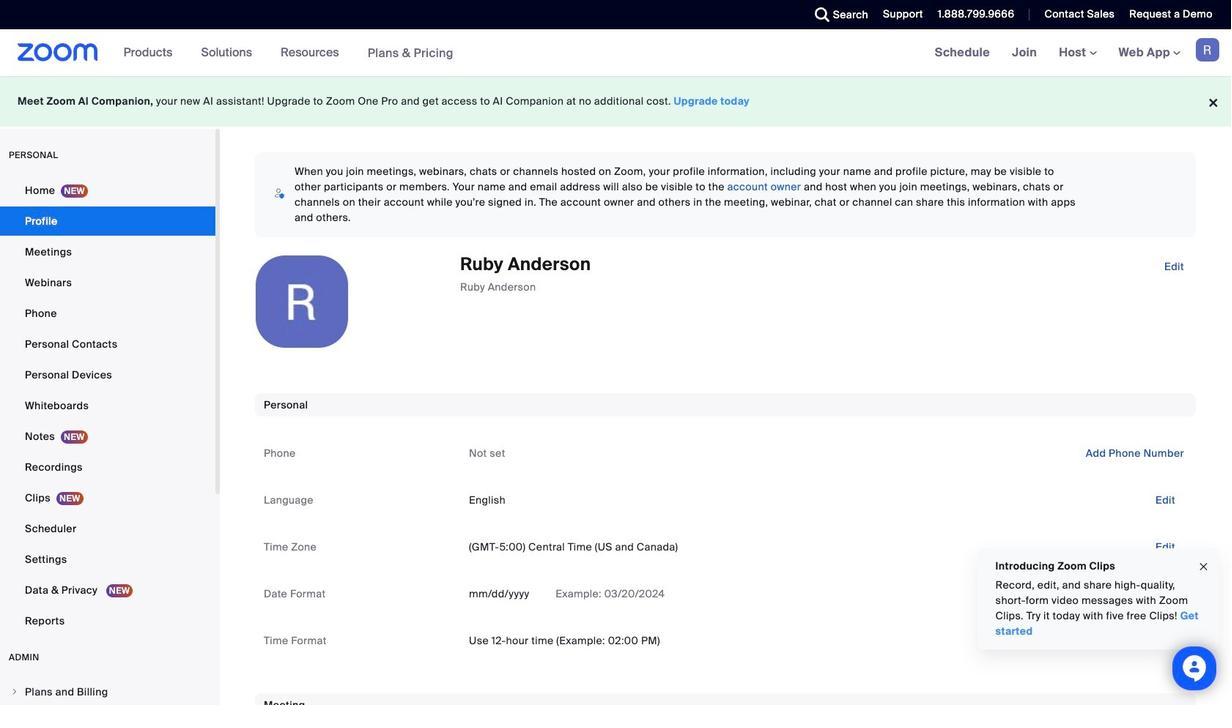 Task type: describe. For each thing, give the bounding box(es) containing it.
product information navigation
[[113, 29, 465, 77]]

meetings navigation
[[924, 29, 1231, 77]]

user photo image
[[256, 256, 348, 348]]

right image
[[10, 688, 19, 697]]

edit user photo image
[[290, 295, 314, 309]]

close image
[[1198, 559, 1210, 576]]

profile picture image
[[1196, 38, 1220, 62]]



Task type: locate. For each thing, give the bounding box(es) containing it.
menu item
[[0, 679, 215, 706]]

zoom logo image
[[18, 43, 98, 62]]

footer
[[0, 76, 1231, 127]]

personal menu menu
[[0, 176, 215, 638]]

banner
[[0, 29, 1231, 77]]



